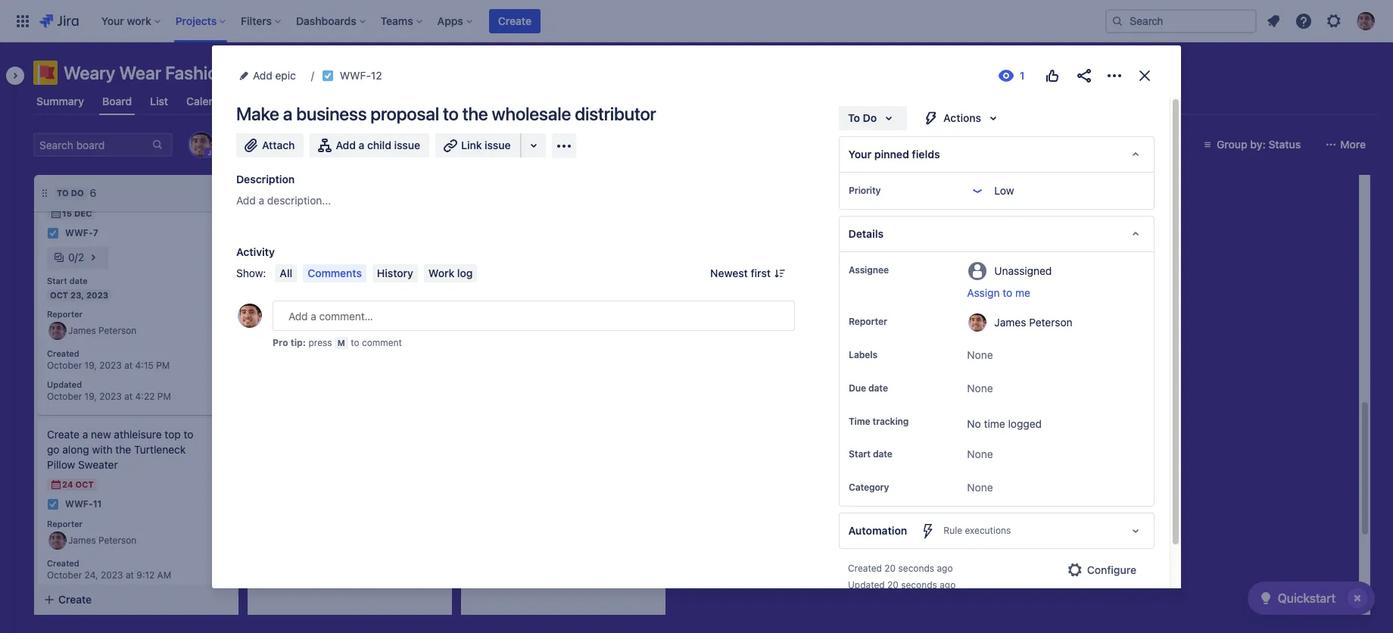 Task type: vqa. For each thing, say whether or not it's contained in the screenshot.
proposal
yes



Task type: locate. For each thing, give the bounding box(es) containing it.
tip:
[[291, 337, 306, 348]]

to
[[443, 103, 459, 124], [1003, 286, 1013, 299], [351, 337, 359, 348], [184, 428, 193, 441]]

newest first button
[[701, 264, 795, 282]]

add inside button
[[336, 139, 356, 151]]

15 dec
[[62, 208, 92, 218]]

details
[[849, 227, 884, 240]]

wwf-
[[340, 69, 371, 82], [65, 228, 93, 239], [65, 499, 93, 510]]

assignee pin to top image
[[892, 264, 904, 276]]

with
[[92, 443, 113, 456]]

9:12 inside updated october 24, 2023 at 9:12 am
[[137, 601, 155, 612]]

updated down created october 24, 2023 at 9:12 am
[[47, 589, 82, 599]]

october inside updated october 19, 2023 at 4:22 pm
[[47, 391, 82, 402]]

pm inside created october 19, 2023 at 4:15 pm
[[156, 360, 170, 371]]

reporter down wwf-11 link
[[47, 519, 83, 529]]

3 none from the top
[[967, 448, 993, 461]]

0 vertical spatial 24,
[[85, 570, 98, 581]]

actions
[[944, 111, 981, 124]]

at inside created october 24, 2023 at 9:12 am
[[126, 570, 134, 581]]

work log button
[[424, 264, 477, 282]]

12
[[371, 69, 382, 82]]

updated inside updated october 19, 2023 at 4:22 pm
[[47, 379, 82, 389]]

actions image
[[1106, 67, 1124, 85]]

october inside updated october 24, 2023 at 9:12 am
[[47, 601, 82, 612]]

0 vertical spatial create
[[498, 14, 532, 27]]

pm for october 19, 2023 at 4:22 pm
[[157, 391, 171, 402]]

create button inside primary element
[[489, 9, 541, 33]]

at down created october 24, 2023 at 9:12 am
[[126, 601, 134, 612]]

2 issue from the left
[[485, 139, 511, 151]]

none up no at bottom right
[[967, 382, 993, 395]]

to inside to do 6
[[57, 188, 69, 198]]

close image
[[1136, 67, 1154, 85]]

2 vertical spatial add
[[236, 194, 256, 207]]

peterson up created october 24, 2023 at 9:12 am
[[98, 535, 137, 546]]

0 horizontal spatial start
[[47, 276, 67, 286]]

wwf- right task image
[[340, 69, 371, 82]]

2 24, from the top
[[85, 601, 98, 612]]

none
[[967, 348, 993, 361], [967, 382, 993, 395], [967, 448, 993, 461], [967, 481, 993, 494]]

seconds
[[899, 563, 935, 574], [901, 580, 937, 591]]

wwf- down 24 oct
[[65, 499, 93, 510]]

epic
[[275, 69, 296, 82]]

start inside start date oct 23, 2023
[[47, 276, 67, 286]]

first
[[751, 267, 771, 279]]

at for updated october 24, 2023 at 9:12 am
[[126, 601, 134, 612]]

0 vertical spatial am
[[157, 570, 171, 581]]

primary element
[[9, 0, 1106, 42]]

0 horizontal spatial do
[[71, 188, 84, 198]]

do inside to do 6
[[71, 188, 84, 198]]

project
[[605, 95, 640, 108]]

no
[[967, 417, 981, 430]]

2 vertical spatial wwf-
[[65, 499, 93, 510]]

2023 for updated october 24, 2023 at 9:12 am
[[101, 601, 123, 612]]

24 oct
[[62, 479, 94, 489]]

task image left wwf-11 link
[[47, 498, 59, 510]]

1 horizontal spatial issue
[[485, 139, 511, 151]]

a for child
[[359, 139, 365, 151]]

add left epic
[[253, 69, 272, 82]]

at inside created october 19, 2023 at 4:15 pm
[[124, 360, 133, 371]]

task image for wwf-7
[[47, 227, 59, 239]]

at inside updated october 24, 2023 at 9:12 am
[[126, 601, 134, 612]]

peterson for bottommost james peterson image
[[98, 535, 137, 546]]

1 horizontal spatial oct
[[75, 479, 94, 489]]

business
[[296, 103, 367, 124]]

2023 for created october 19, 2023 at 4:15 pm
[[99, 360, 122, 371]]

to left me
[[1003, 286, 1013, 299]]

2023 inside updated october 19, 2023 at 4:22 pm
[[99, 391, 122, 402]]

1 am from the top
[[157, 570, 171, 581]]

to up 15
[[57, 188, 69, 198]]

october up go on the bottom left of page
[[47, 391, 82, 402]]

october down created october 24, 2023 at 9:12 am
[[47, 601, 82, 612]]

updated october 24, 2023 at 9:12 am
[[47, 589, 171, 612]]

wwf- down 15 dec
[[65, 228, 93, 239]]

pm right 4:15
[[156, 360, 170, 371]]

updated inside updated october 24, 2023 at 9:12 am
[[47, 589, 82, 599]]

1 horizontal spatial the
[[462, 103, 488, 124]]

reporter down 23,
[[47, 309, 83, 319]]

19, inside updated october 19, 2023 at 4:22 pm
[[85, 391, 97, 402]]

4 none from the top
[[967, 481, 993, 494]]

1 vertical spatial create button
[[34, 586, 239, 613]]

a left child
[[359, 139, 365, 151]]

0 vertical spatial the
[[462, 103, 488, 124]]

1 horizontal spatial do
[[863, 111, 877, 124]]

0 vertical spatial do
[[863, 111, 877, 124]]

0 horizontal spatial to
[[57, 188, 69, 198]]

do inside dropdown button
[[863, 111, 877, 124]]

calendar
[[186, 95, 231, 108]]

4:15
[[135, 360, 154, 371]]

peterson inside make a business proposal to the wholesale distributor dialog
[[1029, 315, 1073, 328]]

19, for october 19, 2023 at 4:15 pm
[[85, 360, 97, 371]]

19, up updated october 19, 2023 at 4:22 pm
[[85, 360, 97, 371]]

2023 left '4:22'
[[99, 391, 122, 402]]

due date
[[849, 382, 888, 394]]

time
[[984, 417, 1006, 430]]

0 vertical spatial create button
[[489, 9, 541, 33]]

the inside create a new athleisure top to go along with the turtleneck pillow sweater
[[115, 443, 131, 456]]

created up updated october 19, 2023 at 4:22 pm
[[47, 348, 79, 358]]

link issue button
[[435, 133, 521, 158]]

add a child issue button
[[310, 133, 429, 158]]

forms link
[[307, 88, 345, 115]]

to inside button
[[1003, 286, 1013, 299]]

1 issue from the left
[[394, 139, 420, 151]]

created up updated october 24, 2023 at 9:12 am
[[47, 558, 79, 568]]

issues
[[409, 95, 441, 108]]

settings
[[643, 95, 684, 108]]

1 24, from the top
[[85, 570, 98, 581]]

24, for created october 24, 2023 at 9:12 am
[[85, 570, 98, 581]]

copy link to issue image
[[379, 69, 391, 81]]

0 vertical spatial task image
[[47, 227, 59, 239]]

oct left 23,
[[50, 290, 68, 300]]

created inside created october 19, 2023 at 4:15 pm
[[47, 348, 79, 358]]

none down assign
[[967, 348, 993, 361]]

1 vertical spatial date
[[869, 382, 888, 394]]

am for updated october 24, 2023 at 9:12 am
[[157, 601, 171, 612]]

Search board text field
[[35, 134, 150, 155]]

a inside add a child issue button
[[359, 139, 365, 151]]

october up updated october 19, 2023 at 4:22 pm
[[47, 360, 82, 371]]

product
[[47, 157, 86, 170]]

at for created october 19, 2023 at 4:15 pm
[[124, 360, 133, 371]]

none for category
[[967, 481, 993, 494]]

add app image
[[555, 137, 573, 155]]

2 19, from the top
[[85, 391, 97, 402]]

date for start date
[[873, 449, 893, 460]]

tab list
[[24, 88, 1384, 115]]

at for created october 24, 2023 at 9:12 am
[[126, 570, 134, 581]]

2 9:12 from the top
[[137, 601, 155, 612]]

the right with
[[115, 443, 131, 456]]

1 vertical spatial 19,
[[85, 391, 97, 402]]

configure link
[[1057, 558, 1146, 583]]

am inside updated october 24, 2023 at 9:12 am
[[157, 601, 171, 612]]

turtleneck
[[134, 443, 186, 456]]

9:12 up updated october 24, 2023 at 9:12 am
[[137, 570, 155, 581]]

at inside updated october 19, 2023 at 4:22 pm
[[124, 391, 133, 402]]

wwf- inside make a business proposal to the wholesale distributor dialog
[[340, 69, 371, 82]]

am down created october 24, 2023 at 9:12 am
[[157, 601, 171, 612]]

attach
[[262, 139, 295, 151]]

19,
[[85, 360, 97, 371], [85, 391, 97, 402]]

task image
[[47, 227, 59, 239], [47, 498, 59, 510]]

0 vertical spatial oct
[[50, 290, 68, 300]]

peterson down assign to me button
[[1029, 315, 1073, 328]]

1 vertical spatial do
[[71, 188, 84, 198]]

2 none from the top
[[967, 382, 993, 395]]

due date pin to top image
[[891, 382, 903, 395]]

reporter pin to top image
[[891, 316, 903, 328]]

1 vertical spatial pm
[[157, 391, 171, 402]]

start
[[47, 276, 67, 286], [849, 449, 871, 460]]

jira image
[[39, 12, 79, 30], [39, 12, 79, 30]]

9:12 down created october 24, 2023 at 9:12 am
[[137, 601, 155, 612]]

issue
[[394, 139, 420, 151], [485, 139, 511, 151]]

pillow
[[47, 458, 75, 471]]

1 horizontal spatial start
[[849, 449, 871, 460]]

to do 6
[[57, 186, 97, 199]]

wear
[[119, 62, 161, 83]]

0 vertical spatial 9:12
[[137, 570, 155, 581]]

9:12 inside created october 24, 2023 at 9:12 am
[[137, 570, 155, 581]]

rule executions
[[944, 525, 1012, 536]]

add for add epic
[[253, 69, 272, 82]]

2023 for created october 24, 2023 at 9:12 am
[[101, 570, 123, 581]]

2023
[[86, 290, 108, 300], [99, 360, 122, 371], [99, 391, 122, 402], [101, 570, 123, 581], [101, 601, 123, 612]]

created for created october 24, 2023 at 9:12 am
[[47, 558, 79, 568]]

quickstart button
[[1248, 582, 1375, 615]]

calendar link
[[183, 88, 235, 115]]

reporter
[[47, 309, 83, 319], [849, 316, 888, 327], [47, 519, 83, 529]]

october inside created october 24, 2023 at 9:12 am
[[47, 570, 82, 581]]

your pinned fields element
[[839, 136, 1155, 173]]

1 vertical spatial 9:12
[[137, 601, 155, 612]]

weary wear fashion
[[64, 62, 228, 83]]

19, for october 19, 2023 at 4:22 pm
[[85, 391, 97, 402]]

1 vertical spatial add
[[336, 139, 356, 151]]

to up your
[[848, 111, 860, 124]]

23,
[[70, 290, 84, 300]]

oct right 24
[[75, 479, 94, 489]]

october
[[47, 360, 82, 371], [47, 391, 82, 402], [47, 570, 82, 581], [47, 601, 82, 612]]

a right make
[[283, 103, 293, 124]]

1 vertical spatial start
[[849, 449, 871, 460]]

24, inside created october 24, 2023 at 9:12 am
[[85, 570, 98, 581]]

add left child
[[336, 139, 356, 151]]

date
[[69, 276, 88, 286], [869, 382, 888, 394], [873, 449, 893, 460]]

am up updated october 24, 2023 at 9:12 am
[[157, 570, 171, 581]]

2 vertical spatial create
[[58, 593, 92, 606]]

19, up new
[[85, 391, 97, 402]]

1 horizontal spatial to
[[848, 111, 860, 124]]

timeline link
[[247, 88, 295, 115]]

james peterson down me
[[995, 315, 1073, 328]]

start inside make a business proposal to the wholesale distributor dialog
[[849, 449, 871, 460]]

1 9:12 from the top
[[137, 570, 155, 581]]

the
[[462, 103, 488, 124], [115, 443, 131, 456]]

issues link
[[406, 88, 444, 115]]

james down wwf-11 link
[[68, 535, 96, 546]]

4 october from the top
[[47, 601, 82, 612]]

fields
[[913, 148, 941, 161]]

1 vertical spatial task image
[[47, 498, 59, 510]]

issue right link
[[485, 139, 511, 151]]

do for to do 6
[[71, 188, 84, 198]]

1 horizontal spatial create button
[[489, 9, 541, 33]]

october up updated october 24, 2023 at 9:12 am
[[47, 570, 82, 581]]

0 vertical spatial wwf-
[[340, 69, 371, 82]]

1 vertical spatial wwf-
[[65, 228, 93, 239]]

none up the rule executions at right
[[967, 481, 993, 494]]

to for to do
[[848, 111, 860, 124]]

at up updated october 24, 2023 at 9:12 am
[[126, 570, 134, 581]]

1 vertical spatial am
[[157, 601, 171, 612]]

0 vertical spatial to
[[848, 111, 860, 124]]

0 vertical spatial date
[[69, 276, 88, 286]]

add epic
[[253, 69, 296, 82]]

0 horizontal spatial oct
[[50, 290, 68, 300]]

2 task image from the top
[[47, 498, 59, 510]]

new
[[91, 428, 111, 441]]

15 december 2023 image
[[50, 208, 62, 220], [50, 208, 62, 220]]

2023 right 23,
[[86, 290, 108, 300]]

date left the due date pin to top icon
[[869, 382, 888, 394]]

date down time tracking
[[873, 449, 893, 460]]

ago
[[937, 563, 953, 574], [940, 580, 956, 591]]

24,
[[85, 570, 98, 581], [85, 601, 98, 612]]

a left new
[[82, 428, 88, 441]]

2 october from the top
[[47, 391, 82, 402]]

description...
[[267, 194, 331, 207]]

Search field
[[1106, 9, 1257, 33]]

2023 inside start date oct 23, 2023
[[86, 290, 108, 300]]

wwf-12 link
[[340, 67, 382, 85]]

created down automation
[[848, 563, 882, 574]]

2 am from the top
[[157, 601, 171, 612]]

brainstorm
[[88, 157, 142, 170]]

none down no at bottom right
[[967, 448, 993, 461]]

updated down created october 19, 2023 at 4:15 pm
[[47, 379, 82, 389]]

2023 up updated october 19, 2023 at 4:22 pm
[[99, 360, 122, 371]]

low
[[995, 184, 1014, 197]]

1 19, from the top
[[85, 360, 97, 371]]

summary link
[[33, 88, 87, 115]]

details element
[[839, 216, 1155, 252]]

1 vertical spatial 24,
[[85, 601, 98, 612]]

1 vertical spatial 20
[[888, 580, 899, 591]]

james peterson image down wwf-11 link
[[48, 531, 67, 550]]

updated down automation
[[848, 580, 885, 591]]

1 october from the top
[[47, 360, 82, 371]]

pm inside updated october 19, 2023 at 4:22 pm
[[157, 391, 171, 402]]

0 vertical spatial 19,
[[85, 360, 97, 371]]

add down the description
[[236, 194, 256, 207]]

a
[[283, 103, 293, 124], [359, 139, 365, 151], [259, 194, 264, 207], [82, 428, 88, 441]]

james for the middle james peterson image
[[68, 325, 96, 336]]

1 vertical spatial create
[[47, 428, 79, 441]]

a inside create a new athleisure top to go along with the turtleneck pillow sweater
[[82, 428, 88, 441]]

james down the assign to me
[[995, 315, 1027, 328]]

james peterson image
[[189, 133, 214, 157], [48, 322, 67, 340], [48, 531, 67, 550]]

created inside created october 24, 2023 at 9:12 am
[[47, 558, 79, 568]]

assign
[[967, 286, 1000, 299]]

menu bar containing all
[[272, 264, 480, 282]]

automation element
[[839, 513, 1155, 549]]

1 task image from the top
[[47, 227, 59, 239]]

to inside dropdown button
[[848, 111, 860, 124]]

reporter for the middle james peterson image
[[47, 309, 83, 319]]

issue inside link issue button
[[485, 139, 511, 151]]

do left 6
[[71, 188, 84, 198]]

updated for october 24, 2023 at 9:12 am
[[47, 589, 82, 599]]

peterson up created october 19, 2023 at 4:15 pm
[[98, 325, 137, 336]]

peterson
[[1029, 315, 1073, 328], [98, 325, 137, 336], [98, 535, 137, 546]]

issue right child
[[394, 139, 420, 151]]

0 horizontal spatial the
[[115, 443, 131, 456]]

do up your
[[863, 111, 877, 124]]

0 horizontal spatial issue
[[394, 139, 420, 151]]

at left '4:22'
[[124, 391, 133, 402]]

james down 23,
[[68, 325, 96, 336]]

add epic button
[[236, 67, 301, 85]]

0 vertical spatial pm
[[156, 360, 170, 371]]

date up 23,
[[69, 276, 88, 286]]

date for start date oct 23, 2023
[[69, 276, 88, 286]]

a for description...
[[259, 194, 264, 207]]

timeline
[[250, 95, 292, 108]]

a for new
[[82, 428, 88, 441]]

1 vertical spatial ago
[[940, 580, 956, 591]]

at left 4:15
[[124, 360, 133, 371]]

add
[[253, 69, 272, 82], [336, 139, 356, 151], [236, 194, 256, 207]]

child
[[367, 139, 392, 151]]

pm right '4:22'
[[157, 391, 171, 402]]

menu bar
[[272, 264, 480, 282]]

2023 inside created october 24, 2023 at 9:12 am
[[101, 570, 123, 581]]

1 vertical spatial oct
[[75, 479, 94, 489]]

2023 inside created october 19, 2023 at 4:15 pm
[[99, 360, 122, 371]]

work log
[[429, 267, 473, 279]]

add for add a child issue
[[336, 139, 356, 151]]

james peterson up created october 19, 2023 at 4:15 pm
[[68, 325, 137, 336]]

3 october from the top
[[47, 570, 82, 581]]

pages link
[[357, 88, 394, 115]]

24, up updated october 24, 2023 at 9:12 am
[[85, 570, 98, 581]]

updated inside created 20 seconds ago updated 20 seconds ago
[[848, 580, 885, 591]]

wwf- for 12
[[340, 69, 371, 82]]

0 vertical spatial start
[[47, 276, 67, 286]]

fashion
[[165, 62, 228, 83]]

add inside dropdown button
[[253, 69, 272, 82]]

24, inside updated october 24, 2023 at 9:12 am
[[85, 601, 98, 612]]

project settings
[[605, 95, 684, 108]]

to do
[[848, 111, 877, 124]]

2023 inside updated october 24, 2023 at 9:12 am
[[101, 601, 123, 612]]

wwf- for 11
[[65, 499, 93, 510]]

priority
[[849, 185, 881, 196]]

task image left wwf-7 link
[[47, 227, 59, 239]]

james peterson image down start date oct 23, 2023
[[48, 322, 67, 340]]

am inside created october 24, 2023 at 9:12 am
[[157, 570, 171, 581]]

to right top
[[184, 428, 193, 441]]

0 vertical spatial add
[[253, 69, 272, 82]]

reporter left the reporter pin to top image
[[849, 316, 888, 327]]

2023 up updated october 24, 2023 at 9:12 am
[[101, 570, 123, 581]]

19, inside created october 19, 2023 at 4:15 pm
[[85, 360, 97, 371]]

create
[[498, 14, 532, 27], [47, 428, 79, 441], [58, 593, 92, 606]]

24 october 2023 image
[[50, 479, 62, 491], [50, 479, 62, 491]]

updated october 19, 2023 at 4:22 pm
[[47, 379, 171, 402]]

24, down created october 24, 2023 at 9:12 am
[[85, 601, 98, 612]]

a left in
[[259, 194, 264, 207]]

1 vertical spatial the
[[115, 443, 131, 456]]

log
[[457, 267, 473, 279]]

1 vertical spatial to
[[57, 188, 69, 198]]

the up link
[[462, 103, 488, 124]]

james peterson image left add people "icon"
[[189, 133, 214, 157]]

october inside created october 19, 2023 at 4:15 pm
[[47, 360, 82, 371]]

date inside start date oct 23, 2023
[[69, 276, 88, 286]]

category
[[849, 482, 889, 493]]

created inside created 20 seconds ago updated 20 seconds ago
[[848, 563, 882, 574]]

2 vertical spatial date
[[873, 449, 893, 460]]

2023 down created october 24, 2023 at 9:12 am
[[101, 601, 123, 612]]



Task type: describe. For each thing, give the bounding box(es) containing it.
9:12 for updated october 24, 2023 at 9:12 am
[[137, 601, 155, 612]]

start for start date oct 23, 2023
[[47, 276, 67, 286]]

show:
[[236, 267, 266, 279]]

date for due date
[[869, 382, 888, 394]]

9:12 for created october 24, 2023 at 9:12 am
[[137, 570, 155, 581]]

1 none from the top
[[967, 348, 993, 361]]

your pinned fields
[[849, 148, 941, 161]]

the inside dialog
[[462, 103, 488, 124]]

weary
[[64, 62, 115, 83]]

newest first image
[[774, 267, 786, 279]]

james for bottommost james peterson image
[[68, 535, 96, 546]]

to right 'issues'
[[443, 103, 459, 124]]

executions
[[966, 525, 1012, 536]]

add people image
[[223, 136, 241, 154]]

work
[[429, 267, 455, 279]]

automation
[[849, 524, 908, 537]]

dismiss quickstart image
[[1346, 586, 1370, 610]]

rule
[[944, 525, 963, 536]]

a for business
[[283, 103, 293, 124]]

create inside primary element
[[498, 14, 532, 27]]

labels
[[849, 349, 878, 361]]

project settings link
[[602, 88, 687, 115]]

peterson for the middle james peterson image
[[98, 325, 137, 336]]

1 vertical spatial seconds
[[901, 580, 937, 591]]

create inside create a new athleisure top to go along with the turtleneck pillow sweater
[[47, 428, 79, 441]]

time
[[849, 416, 871, 427]]

link issue
[[461, 139, 511, 151]]

0 vertical spatial 20
[[885, 563, 896, 574]]

updated for october 19, 2023 at 4:22 pm
[[47, 379, 82, 389]]

october for updated october 24, 2023 at 9:12 am
[[47, 601, 82, 612]]

pm for october 19, 2023 at 4:15 pm
[[156, 360, 170, 371]]

reports link
[[456, 88, 501, 115]]

link web pages and more image
[[525, 136, 543, 155]]

search image
[[1112, 15, 1124, 27]]

2023 for updated october 19, 2023 at 4:22 pm
[[99, 391, 122, 402]]

2 vertical spatial james peterson image
[[48, 531, 67, 550]]

0 vertical spatial ago
[[937, 563, 953, 574]]

create banner
[[0, 0, 1394, 42]]

task image for wwf-11
[[47, 498, 59, 510]]

make
[[236, 103, 279, 124]]

at for updated october 19, 2023 at 4:22 pm
[[124, 391, 133, 402]]

due
[[849, 382, 866, 394]]

6
[[90, 186, 97, 199]]

james peterson inside make a business proposal to the wholesale distributor dialog
[[995, 315, 1073, 328]]

along
[[62, 443, 89, 456]]

wwf-11 link
[[65, 498, 102, 511]]

james peterson up created october 24, 2023 at 9:12 am
[[68, 535, 137, 546]]

am for created october 24, 2023 at 9:12 am
[[157, 570, 171, 581]]

created for created october 19, 2023 at 4:15 pm
[[47, 348, 79, 358]]

in progress
[[270, 188, 329, 198]]

reporter for bottommost james peterson image
[[47, 519, 83, 529]]

product brainstorm
[[47, 157, 142, 170]]

check image
[[1257, 589, 1275, 607]]

go
[[47, 443, 59, 456]]

created for created 20 seconds ago updated 20 seconds ago
[[848, 563, 882, 574]]

tab list containing board
[[24, 88, 1384, 115]]

to inside create a new athleisure top to go along with the turtleneck pillow sweater
[[184, 428, 193, 441]]

start date
[[849, 449, 893, 460]]

oct inside start date oct 23, 2023
[[50, 290, 68, 300]]

Add a comment… field
[[273, 301, 795, 331]]

medium image
[[211, 498, 223, 510]]

forms
[[310, 95, 342, 108]]

history
[[377, 267, 413, 279]]

share image
[[1075, 67, 1094, 85]]

comments button
[[303, 264, 367, 282]]

24
[[62, 479, 73, 489]]

pinned
[[875, 148, 910, 161]]

dec
[[74, 208, 92, 218]]

to right m
[[351, 337, 359, 348]]

create a new athleisure top to go along with the turtleneck pillow sweater
[[47, 428, 193, 471]]

0 vertical spatial james peterson image
[[189, 133, 214, 157]]

wholesale
[[492, 103, 571, 124]]

logged
[[1008, 417, 1042, 430]]

created october 24, 2023 at 9:12 am
[[47, 558, 171, 581]]

wwf-12
[[340, 69, 382, 82]]

pages
[[360, 95, 390, 108]]

none for start date
[[967, 448, 993, 461]]

october for created october 24, 2023 at 9:12 am
[[47, 570, 82, 581]]

created october 19, 2023 at 4:15 pm
[[47, 348, 170, 371]]

in
[[270, 188, 280, 198]]

menu bar inside make a business proposal to the wholesale distributor dialog
[[272, 264, 480, 282]]

assign to me button
[[967, 286, 1139, 301]]

none for due date
[[967, 382, 993, 395]]

list link
[[147, 88, 171, 115]]

0 horizontal spatial create button
[[34, 586, 239, 613]]

4:22
[[135, 391, 155, 402]]

start date oct 23, 2023
[[47, 276, 108, 300]]

priority unpin image
[[884, 185, 896, 197]]

october for created october 19, 2023 at 4:15 pm
[[47, 360, 82, 371]]

james inside make a business proposal to the wholesale distributor dialog
[[995, 315, 1027, 328]]

add a description...
[[236, 194, 331, 207]]

october for updated october 19, 2023 at 4:22 pm
[[47, 391, 82, 402]]

actions button
[[914, 106, 1012, 130]]

pro
[[273, 337, 288, 348]]

pro tip: press m to comment
[[273, 337, 402, 348]]

distributor
[[575, 103, 656, 124]]

link
[[461, 139, 482, 151]]

start for start date
[[849, 449, 871, 460]]

comments
[[308, 267, 362, 279]]

your
[[849, 148, 872, 161]]

no time logged
[[967, 417, 1042, 430]]

attach button
[[236, 133, 304, 158]]

created 20 seconds ago updated 20 seconds ago
[[848, 563, 956, 591]]

make a business proposal to the wholesale distributor dialog
[[212, 45, 1181, 633]]

progress
[[282, 188, 329, 198]]

1 vertical spatial james peterson image
[[48, 322, 67, 340]]

proposal
[[371, 103, 439, 124]]

add a child issue
[[336, 139, 420, 151]]

reporter inside make a business proposal to the wholesale distributor dialog
[[849, 316, 888, 327]]

make a business proposal to the wholesale distributor
[[236, 103, 656, 124]]

0 vertical spatial seconds
[[899, 563, 935, 574]]

0 / 2
[[68, 251, 84, 264]]

issue inside add a child issue button
[[394, 139, 420, 151]]

assignee
[[849, 264, 889, 276]]

do for to do
[[863, 111, 877, 124]]

task image
[[322, 70, 334, 82]]

summary
[[36, 95, 84, 108]]

configure
[[1087, 564, 1137, 577]]

15
[[62, 208, 72, 218]]

0
[[68, 251, 75, 264]]

all
[[280, 267, 293, 279]]

to for to do 6
[[57, 188, 69, 198]]

activity
[[236, 245, 275, 258]]

comment
[[362, 337, 402, 348]]

wwf- for 7
[[65, 228, 93, 239]]

sweater
[[78, 458, 118, 471]]

highest image
[[211, 227, 223, 239]]

add for add a description...
[[236, 194, 256, 207]]

profile image of james peterson image
[[238, 304, 262, 328]]

reports
[[459, 95, 498, 108]]

to do button
[[839, 106, 907, 130]]

me
[[1016, 286, 1031, 299]]

24, for updated october 24, 2023 at 9:12 am
[[85, 601, 98, 612]]

vote options: no one has voted for this issue yet. image
[[1044, 67, 1062, 85]]



